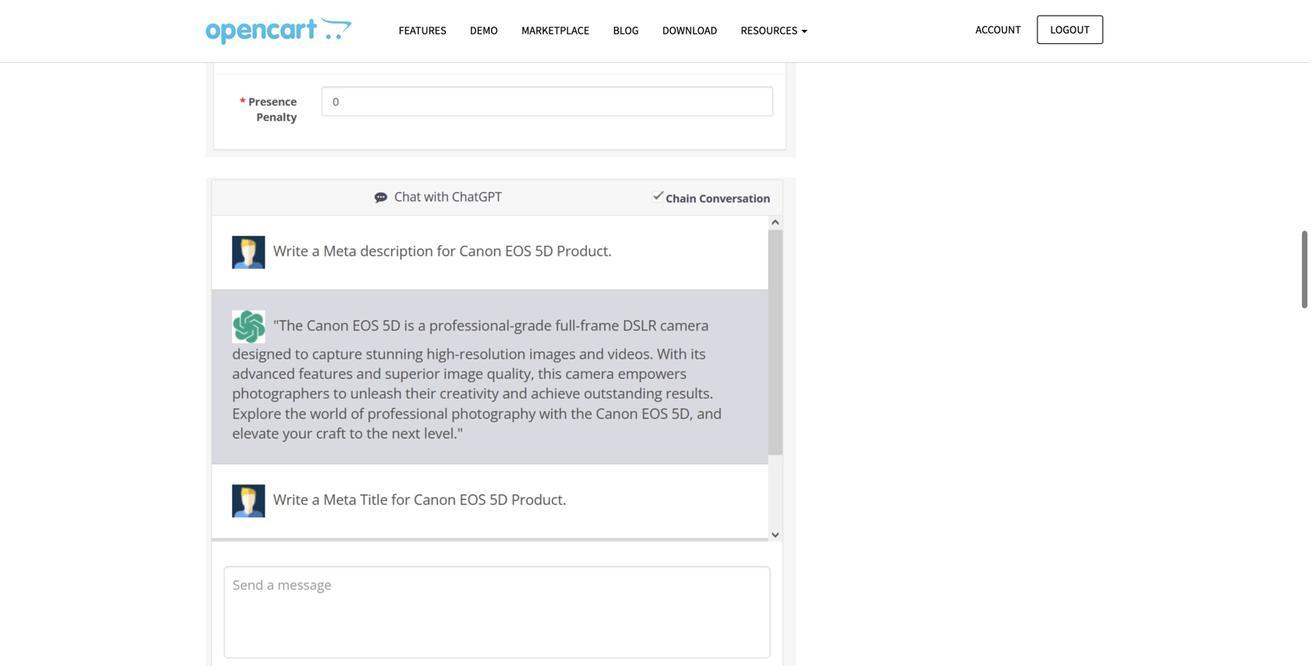 Task type: describe. For each thing, give the bounding box(es) containing it.
logout
[[1050, 22, 1090, 37]]

account
[[976, 22, 1021, 37]]

resources link
[[729, 17, 819, 44]]

marketplace
[[521, 23, 589, 37]]

download link
[[651, 17, 729, 44]]

resources
[[741, 23, 800, 37]]

features link
[[387, 17, 458, 44]]

marketplace link
[[510, 17, 601, 44]]

logout link
[[1037, 15, 1103, 44]]



Task type: vqa. For each thing, say whether or not it's contained in the screenshot.
the Features
yes



Task type: locate. For each thing, give the bounding box(es) containing it.
account link
[[962, 15, 1034, 44]]

opencart - chatgpt for opencart image
[[206, 17, 351, 45]]

blog link
[[601, 17, 651, 44]]

features
[[399, 23, 446, 37]]

demo
[[470, 23, 498, 37]]

download
[[662, 23, 717, 37]]

blog
[[613, 23, 639, 37]]

demo link
[[458, 17, 510, 44]]



